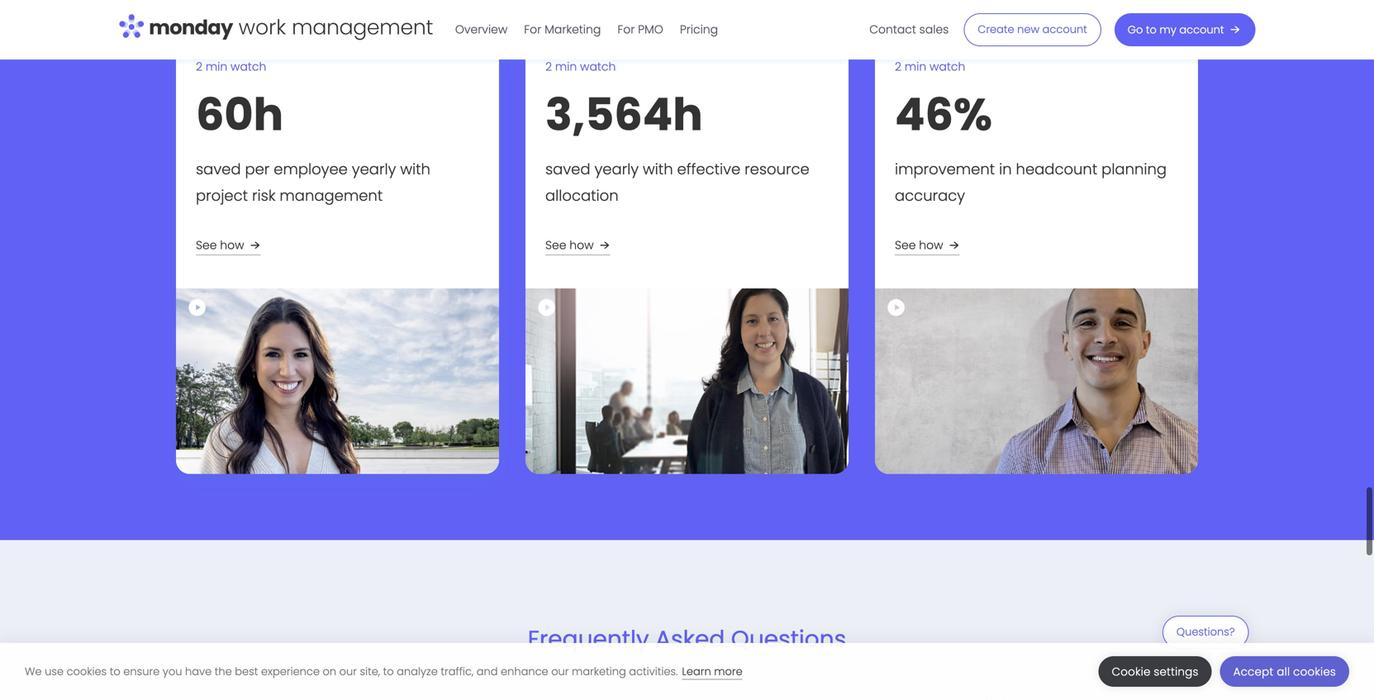 Task type: vqa. For each thing, say whether or not it's contained in the screenshot.
min
yes



Task type: describe. For each thing, give the bounding box(es) containing it.
for pmo
[[618, 21, 664, 38]]

overview
[[455, 21, 508, 38]]

min for 46%
[[905, 59, 927, 75]]

0 horizontal spatial to
[[110, 664, 120, 679]]

see how link for 46%
[[895, 236, 964, 256]]

see how for 46%
[[895, 237, 944, 254]]

for for for marketing
[[524, 21, 542, 38]]

sales
[[920, 21, 949, 38]]

you
[[163, 664, 182, 679]]

best
[[235, 664, 258, 679]]

min for 3,564h
[[555, 59, 577, 75]]

2 image
[[875, 289, 1199, 474]]

yearly inside the 'saved per employee yearly with project risk management'
[[352, 159, 396, 180]]

all
[[1277, 664, 1291, 680]]

3,564h
[[546, 84, 703, 146]]

1 horizontal spatial to
[[383, 664, 394, 679]]

2 min watch for 3,564h
[[546, 59, 616, 75]]

pmo
[[638, 21, 664, 38]]

watch for 3,564h
[[580, 59, 616, 75]]

we use cookies to ensure you have the best experience on our site, to analyze traffic, and enhance our marketing activities. learn more
[[25, 664, 743, 679]]

for marketing
[[524, 21, 601, 38]]

yearly inside saved yearly with effective resource allocation
[[595, 159, 639, 180]]

traffic,
[[441, 664, 474, 679]]

improvement in headcount planning accuracy
[[895, 159, 1167, 206]]

learn
[[682, 664, 712, 679]]

2 for 3,564h
[[546, 59, 552, 75]]

employee
[[274, 159, 348, 180]]

marketing
[[545, 21, 601, 38]]

with inside saved yearly with effective resource allocation
[[643, 159, 673, 180]]

watch for 60h
[[231, 59, 266, 75]]

contact
[[870, 21, 917, 38]]

see for 60h
[[196, 237, 217, 254]]

for for for pmo
[[618, 21, 635, 38]]

resource
[[745, 159, 810, 180]]

have
[[185, 664, 212, 679]]

see for 46%
[[895, 237, 916, 254]]

marketing
[[572, 664, 626, 679]]

more
[[714, 664, 743, 679]]

2 min watch for 46%
[[895, 59, 966, 75]]

management
[[280, 185, 383, 206]]

contact sales
[[870, 21, 949, 38]]

ensure
[[123, 664, 160, 679]]

cookie settings
[[1112, 664, 1199, 680]]

activities.
[[629, 664, 678, 679]]

headcount
[[1016, 159, 1098, 180]]

46%
[[895, 84, 993, 146]]

1 our from the left
[[339, 664, 357, 679]]

overview link
[[447, 16, 516, 43]]

enhance
[[501, 664, 549, 679]]

cookies for all
[[1294, 664, 1337, 680]]

questions
[[731, 623, 847, 656]]

see how link for 3,564h
[[546, 236, 614, 256]]

see how for 60h
[[196, 237, 244, 254]]

2 min watch for 60h
[[196, 59, 266, 75]]

allocation
[[546, 185, 619, 206]]

2 for 60h
[[196, 59, 203, 75]]

frequently
[[528, 623, 649, 656]]

min for 60h
[[206, 59, 228, 75]]

accept
[[1234, 664, 1274, 680]]



Task type: locate. For each thing, give the bounding box(es) containing it.
0 horizontal spatial 2 min watch
[[196, 59, 266, 75]]

for left marketing
[[524, 21, 542, 38]]

0 horizontal spatial watch
[[231, 59, 266, 75]]

see how link down accuracy
[[895, 236, 964, 256]]

2 see from the left
[[546, 237, 567, 254]]

3 see from the left
[[895, 237, 916, 254]]

see for 3,564h
[[546, 237, 567, 254]]

planning
[[1102, 159, 1167, 180]]

how down allocation
[[570, 237, 594, 254]]

2 yearly from the left
[[595, 159, 639, 180]]

see how link
[[196, 236, 264, 256], [546, 236, 614, 256], [895, 236, 964, 256]]

2 saved from the left
[[546, 159, 591, 180]]

go to my account button
[[1115, 13, 1256, 46]]

dialog containing cookie settings
[[0, 643, 1375, 700]]

2
[[196, 59, 203, 75], [546, 59, 552, 75], [895, 59, 902, 75]]

account
[[1043, 22, 1088, 37], [1180, 22, 1225, 37]]

saved up project
[[196, 159, 241, 180]]

watch down marketing
[[580, 59, 616, 75]]

see
[[196, 237, 217, 254], [546, 237, 567, 254], [895, 237, 916, 254]]

2 horizontal spatial to
[[1146, 22, 1157, 37]]

2 min from the left
[[555, 59, 577, 75]]

1 horizontal spatial 2 min watch
[[546, 59, 616, 75]]

with
[[400, 159, 431, 180], [643, 159, 673, 180]]

in
[[1000, 159, 1012, 180]]

watch down sales
[[930, 59, 966, 75]]

0 horizontal spatial for
[[524, 21, 542, 38]]

asked
[[656, 623, 725, 656]]

how down project
[[220, 237, 244, 254]]

0 horizontal spatial how
[[220, 237, 244, 254]]

2 for 46%
[[895, 59, 902, 75]]

accept all cookies button
[[1221, 656, 1350, 687]]

for left pmo
[[618, 21, 635, 38]]

1 cookies from the left
[[67, 664, 107, 679]]

2 down contact
[[895, 59, 902, 75]]

for pmo link
[[610, 16, 672, 43]]

see how down accuracy
[[895, 237, 944, 254]]

2 for from the left
[[618, 21, 635, 38]]

list containing 60h
[[106, 27, 1269, 488]]

0 horizontal spatial see how
[[196, 237, 244, 254]]

accept all cookies
[[1234, 664, 1337, 680]]

cookies inside button
[[1294, 664, 1337, 680]]

2 min watch up 60h
[[196, 59, 266, 75]]

2 min watch
[[196, 59, 266, 75], [546, 59, 616, 75], [895, 59, 966, 75]]

main element
[[447, 0, 1256, 60]]

2 see how from the left
[[546, 237, 594, 254]]

create
[[978, 22, 1015, 37]]

how down accuracy
[[919, 237, 944, 254]]

frequently asked questions
[[528, 623, 847, 656]]

saved yearly with effective resource allocation
[[546, 159, 810, 206]]

watch down monday.com work management image
[[231, 59, 266, 75]]

min down contact sales link
[[905, 59, 927, 75]]

questions? button
[[1163, 616, 1250, 659]]

1 horizontal spatial min
[[555, 59, 577, 75]]

cookie
[[1112, 664, 1151, 680]]

our right enhance
[[552, 664, 569, 679]]

see down allocation
[[546, 237, 567, 254]]

yearly
[[352, 159, 396, 180], [595, 159, 639, 180]]

how for 3,564h
[[570, 237, 594, 254]]

cookies right "all"
[[1294, 664, 1337, 680]]

analyze
[[397, 664, 438, 679]]

go
[[1128, 22, 1144, 37]]

effective
[[677, 159, 741, 180]]

list
[[106, 27, 1269, 488]]

min down for marketing link
[[555, 59, 577, 75]]

2 horizontal spatial 2
[[895, 59, 902, 75]]

1 see from the left
[[196, 237, 217, 254]]

0 horizontal spatial our
[[339, 664, 357, 679]]

1 watch from the left
[[231, 59, 266, 75]]

see how for 3,564h
[[546, 237, 594, 254]]

min
[[206, 59, 228, 75], [555, 59, 577, 75], [905, 59, 927, 75]]

3 see how from the left
[[895, 237, 944, 254]]

2 with from the left
[[643, 159, 673, 180]]

2 horizontal spatial see how
[[895, 237, 944, 254]]

pricing link
[[672, 16, 727, 43]]

see how down project
[[196, 237, 244, 254]]

1 2 min watch from the left
[[196, 59, 266, 75]]

create new account button
[[964, 13, 1102, 46]]

1 horizontal spatial saved
[[546, 159, 591, 180]]

learn more link
[[682, 664, 743, 680]]

we
[[25, 664, 42, 679]]

0 horizontal spatial see
[[196, 237, 217, 254]]

per
[[245, 159, 270, 180]]

our
[[339, 664, 357, 679], [552, 664, 569, 679]]

3 2 min watch from the left
[[895, 59, 966, 75]]

1 horizontal spatial cookies
[[1294, 664, 1337, 680]]

1 horizontal spatial how
[[570, 237, 594, 254]]

our right on
[[339, 664, 357, 679]]

min up 60h
[[206, 59, 228, 75]]

0 horizontal spatial with
[[400, 159, 431, 180]]

2 watch from the left
[[580, 59, 616, 75]]

3 2 from the left
[[895, 59, 902, 75]]

0 horizontal spatial cookies
[[67, 664, 107, 679]]

3 min from the left
[[905, 59, 927, 75]]

risk
[[252, 185, 276, 206]]

2 horizontal spatial watch
[[930, 59, 966, 75]]

0 horizontal spatial account
[[1043, 22, 1088, 37]]

account right new
[[1043, 22, 1088, 37]]

cookies for use
[[67, 664, 107, 679]]

see down accuracy
[[895, 237, 916, 254]]

saved up allocation
[[546, 159, 591, 180]]

saved for 3,564h
[[546, 159, 591, 180]]

the
[[215, 664, 232, 679]]

2 cookies from the left
[[1294, 664, 1337, 680]]

yearly up allocation
[[595, 159, 639, 180]]

and
[[477, 664, 498, 679]]

to inside button
[[1146, 22, 1157, 37]]

2 horizontal spatial how
[[919, 237, 944, 254]]

1 horizontal spatial see
[[546, 237, 567, 254]]

yearly up management
[[352, 159, 396, 180]]

use
[[45, 664, 64, 679]]

1 for from the left
[[524, 21, 542, 38]]

2 down for marketing link
[[546, 59, 552, 75]]

3 how from the left
[[919, 237, 944, 254]]

saved per employee yearly with project risk management
[[196, 159, 431, 206]]

to right site, on the bottom of page
[[383, 664, 394, 679]]

see down project
[[196, 237, 217, 254]]

create new account
[[978, 22, 1088, 37]]

2 horizontal spatial 2 min watch
[[895, 59, 966, 75]]

saved inside saved yearly with effective resource allocation
[[546, 159, 591, 180]]

site,
[[360, 664, 380, 679]]

1 horizontal spatial with
[[643, 159, 673, 180]]

60h
[[196, 84, 284, 146]]

cookies
[[67, 664, 107, 679], [1294, 664, 1337, 680]]

pricing
[[680, 21, 718, 38]]

2 see how link from the left
[[546, 236, 614, 256]]

dialog
[[0, 643, 1375, 700]]

experience
[[261, 664, 320, 679]]

2 2 from the left
[[546, 59, 552, 75]]

settings
[[1154, 664, 1199, 680]]

on
[[323, 664, 337, 679]]

to left ensure
[[110, 664, 120, 679]]

saved for 60h
[[196, 159, 241, 180]]

3 watch from the left
[[930, 59, 966, 75]]

2 horizontal spatial min
[[905, 59, 927, 75]]

see how link down allocation
[[546, 236, 614, 256]]

watch for 46%
[[930, 59, 966, 75]]

3 image
[[526, 289, 849, 474]]

1 2 from the left
[[196, 59, 203, 75]]

1 how from the left
[[220, 237, 244, 254]]

new
[[1018, 22, 1040, 37]]

to right go
[[1146, 22, 1157, 37]]

2 up 60h
[[196, 59, 203, 75]]

1 horizontal spatial yearly
[[595, 159, 639, 180]]

1 see how link from the left
[[196, 236, 264, 256]]

1 horizontal spatial see how
[[546, 237, 594, 254]]

to
[[1146, 22, 1157, 37], [110, 664, 120, 679], [383, 664, 394, 679]]

1 horizontal spatial 2
[[546, 59, 552, 75]]

for marketing link
[[516, 16, 610, 43]]

how for 46%
[[919, 237, 944, 254]]

2 min watch down sales
[[895, 59, 966, 75]]

go to my account
[[1128, 22, 1225, 37]]

1 yearly from the left
[[352, 159, 396, 180]]

questions?
[[1177, 625, 1235, 639]]

1 with from the left
[[400, 159, 431, 180]]

for inside for pmo link
[[618, 21, 635, 38]]

0 horizontal spatial yearly
[[352, 159, 396, 180]]

2 2 min watch from the left
[[546, 59, 616, 75]]

1 horizontal spatial see how link
[[546, 236, 614, 256]]

0 horizontal spatial saved
[[196, 159, 241, 180]]

for inside for marketing link
[[524, 21, 542, 38]]

see how down allocation
[[546, 237, 594, 254]]

0 horizontal spatial 2
[[196, 59, 203, 75]]

1 image
[[176, 289, 499, 474]]

1 min from the left
[[206, 59, 228, 75]]

account right my
[[1180, 22, 1225, 37]]

saved inside the 'saved per employee yearly with project risk management'
[[196, 159, 241, 180]]

2 horizontal spatial see how link
[[895, 236, 964, 256]]

1 see how from the left
[[196, 237, 244, 254]]

see how link for 60h
[[196, 236, 264, 256]]

2 how from the left
[[570, 237, 594, 254]]

contact sales link
[[862, 16, 958, 43]]

cookies right use
[[67, 664, 107, 679]]

monday.com work management image
[[119, 11, 434, 46]]

0 horizontal spatial see how link
[[196, 236, 264, 256]]

cookie settings button
[[1099, 656, 1212, 687]]

my
[[1160, 22, 1177, 37]]

see how link down project
[[196, 236, 264, 256]]

accuracy
[[895, 185, 966, 206]]

watch
[[231, 59, 266, 75], [580, 59, 616, 75], [930, 59, 966, 75]]

1 horizontal spatial account
[[1180, 22, 1225, 37]]

see how
[[196, 237, 244, 254], [546, 237, 594, 254], [895, 237, 944, 254]]

1 saved from the left
[[196, 159, 241, 180]]

2 horizontal spatial see
[[895, 237, 916, 254]]

1 horizontal spatial for
[[618, 21, 635, 38]]

project
[[196, 185, 248, 206]]

for
[[524, 21, 542, 38], [618, 21, 635, 38]]

0 horizontal spatial min
[[206, 59, 228, 75]]

2 our from the left
[[552, 664, 569, 679]]

1 horizontal spatial our
[[552, 664, 569, 679]]

2 min watch down marketing
[[546, 59, 616, 75]]

how for 60h
[[220, 237, 244, 254]]

3 see how link from the left
[[895, 236, 964, 256]]

improvement
[[895, 159, 995, 180]]

saved
[[196, 159, 241, 180], [546, 159, 591, 180]]

how
[[220, 237, 244, 254], [570, 237, 594, 254], [919, 237, 944, 254]]

1 horizontal spatial watch
[[580, 59, 616, 75]]

with inside the 'saved per employee yearly with project risk management'
[[400, 159, 431, 180]]



